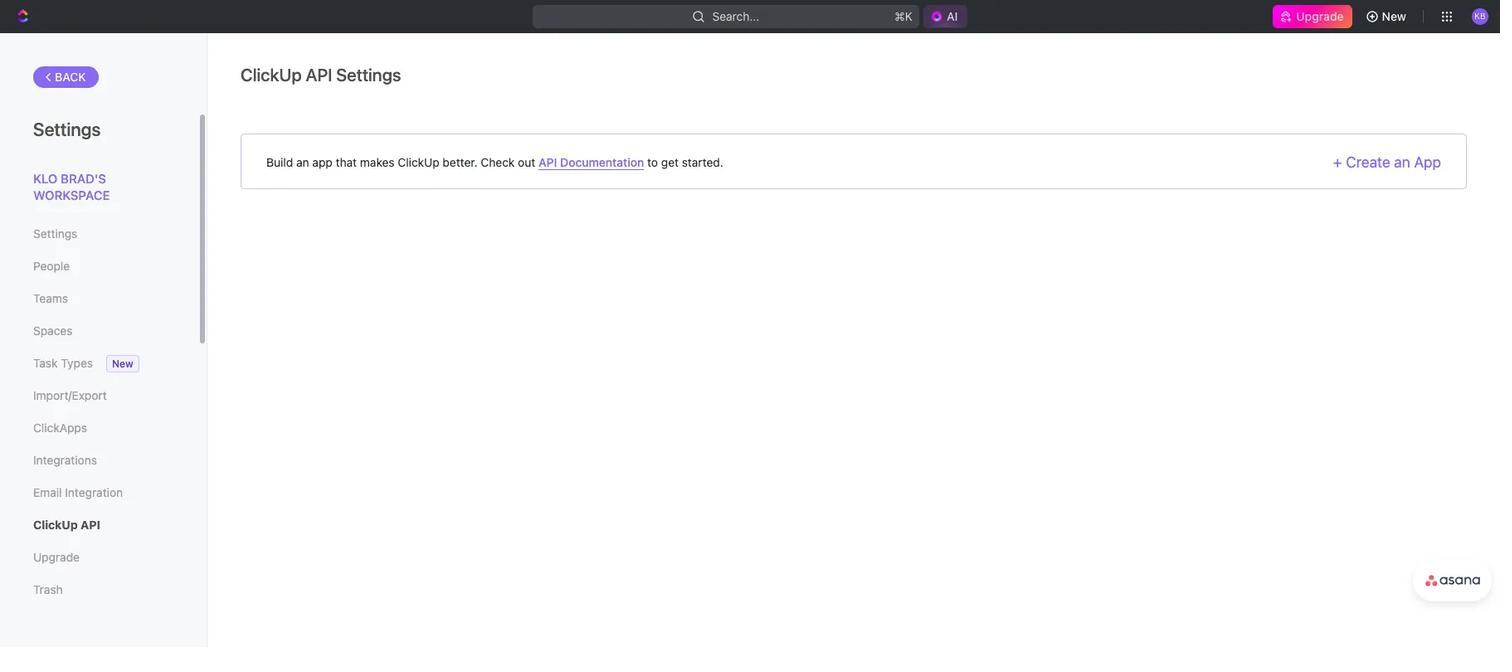 Task type: describe. For each thing, give the bounding box(es) containing it.
create
[[1346, 153, 1390, 171]]

0 horizontal spatial upgrade link
[[33, 543, 165, 572]]

1 vertical spatial settings
[[33, 119, 101, 140]]

kb button
[[1467, 3, 1493, 30]]

api documentation link
[[538, 155, 644, 170]]

clickup api link
[[33, 511, 165, 539]]

import/export link
[[33, 382, 165, 410]]

clickup api
[[33, 518, 100, 532]]

clickapps link
[[33, 414, 165, 442]]

people link
[[33, 252, 165, 280]]

types
[[61, 356, 93, 370]]

brad's
[[61, 171, 106, 186]]

to
[[647, 155, 658, 169]]

email
[[33, 485, 62, 499]]

back link
[[33, 66, 98, 88]]

integration
[[65, 485, 123, 499]]

api for clickup api settings
[[306, 65, 332, 85]]

2 vertical spatial settings
[[33, 226, 77, 241]]

0 vertical spatial upgrade link
[[1273, 5, 1352, 28]]

kb
[[1475, 11, 1486, 21]]

⌘k
[[894, 9, 912, 23]]

api for clickup api
[[81, 518, 100, 532]]

build
[[266, 155, 293, 169]]

trash
[[33, 582, 63, 597]]

2 horizontal spatial clickup
[[398, 155, 439, 169]]

clickup for clickup api settings
[[241, 65, 302, 85]]

klo brad's workspace
[[33, 171, 110, 202]]

import/export
[[33, 388, 107, 402]]

documentation
[[560, 155, 644, 169]]

1 horizontal spatial an
[[1394, 153, 1410, 171]]

ai button
[[923, 5, 968, 28]]

email integration link
[[33, 479, 165, 507]]

0 horizontal spatial an
[[296, 155, 309, 169]]

email integration
[[33, 485, 123, 499]]

task
[[33, 356, 58, 370]]

upgrade inside settings element
[[33, 550, 80, 564]]

that
[[336, 155, 357, 169]]

app
[[312, 155, 332, 169]]

settings element
[[0, 33, 207, 647]]

clickapps
[[33, 421, 87, 435]]

makes
[[360, 155, 395, 169]]

build an app that makes clickup better. check out api documentation to get started.
[[266, 155, 723, 169]]

new inside button
[[1382, 9, 1406, 23]]

clickup api settings
[[241, 65, 401, 85]]



Task type: vqa. For each thing, say whether or not it's contained in the screenshot.
"started." at the left top
yes



Task type: locate. For each thing, give the bounding box(es) containing it.
1 horizontal spatial upgrade link
[[1273, 5, 1352, 28]]

search...
[[712, 9, 759, 23]]

api
[[306, 65, 332, 85], [538, 155, 557, 169], [81, 518, 100, 532]]

2 vertical spatial api
[[81, 518, 100, 532]]

an left the app on the right top of the page
[[1394, 153, 1410, 171]]

1 vertical spatial upgrade link
[[33, 543, 165, 572]]

check
[[481, 155, 515, 169]]

1 horizontal spatial api
[[306, 65, 332, 85]]

upgrade up trash
[[33, 550, 80, 564]]

integrations link
[[33, 446, 165, 475]]

back
[[55, 70, 86, 84]]

people
[[33, 259, 70, 273]]

out
[[518, 155, 535, 169]]

0 horizontal spatial clickup
[[33, 518, 78, 532]]

an left app
[[296, 155, 309, 169]]

clickup
[[241, 65, 302, 85], [398, 155, 439, 169], [33, 518, 78, 532]]

upgrade left new button
[[1296, 9, 1344, 23]]

teams
[[33, 291, 68, 305]]

0 vertical spatial upgrade
[[1296, 9, 1344, 23]]

spaces link
[[33, 317, 165, 345]]

api inside settings element
[[81, 518, 100, 532]]

1 horizontal spatial clickup
[[241, 65, 302, 85]]

app
[[1414, 153, 1441, 171]]

clickup inside clickup api link
[[33, 518, 78, 532]]

1 vertical spatial new
[[112, 358, 133, 370]]

+ create an app
[[1333, 153, 1441, 171]]

clickup for clickup api
[[33, 518, 78, 532]]

get
[[661, 155, 679, 169]]

settings
[[336, 65, 401, 85], [33, 119, 101, 140], [33, 226, 77, 241]]

1 vertical spatial clickup
[[398, 155, 439, 169]]

0 horizontal spatial api
[[81, 518, 100, 532]]

new button
[[1359, 3, 1416, 30]]

1 vertical spatial api
[[538, 155, 557, 169]]

integrations
[[33, 453, 97, 467]]

klo
[[33, 171, 58, 186]]

0 vertical spatial api
[[306, 65, 332, 85]]

settings link
[[33, 220, 165, 248]]

new
[[1382, 9, 1406, 23], [112, 358, 133, 370]]

upgrade link
[[1273, 5, 1352, 28], [33, 543, 165, 572]]

an
[[1394, 153, 1410, 171], [296, 155, 309, 169]]

workspace
[[33, 187, 110, 202]]

started.
[[682, 155, 723, 169]]

1 vertical spatial upgrade
[[33, 550, 80, 564]]

task types
[[33, 356, 93, 370]]

2 vertical spatial clickup
[[33, 518, 78, 532]]

upgrade
[[1296, 9, 1344, 23], [33, 550, 80, 564]]

1 horizontal spatial new
[[1382, 9, 1406, 23]]

0 vertical spatial new
[[1382, 9, 1406, 23]]

ai
[[946, 9, 958, 23]]

new inside settings element
[[112, 358, 133, 370]]

+
[[1333, 153, 1342, 171]]

upgrade link left new button
[[1273, 5, 1352, 28]]

0 horizontal spatial upgrade
[[33, 550, 80, 564]]

better.
[[443, 155, 478, 169]]

upgrade link up trash "link"
[[33, 543, 165, 572]]

0 horizontal spatial new
[[112, 358, 133, 370]]

1 horizontal spatial upgrade
[[1296, 9, 1344, 23]]

0 vertical spatial clickup
[[241, 65, 302, 85]]

teams link
[[33, 285, 165, 313]]

spaces
[[33, 324, 73, 338]]

trash link
[[33, 576, 165, 604]]

2 horizontal spatial api
[[538, 155, 557, 169]]

0 vertical spatial settings
[[336, 65, 401, 85]]



